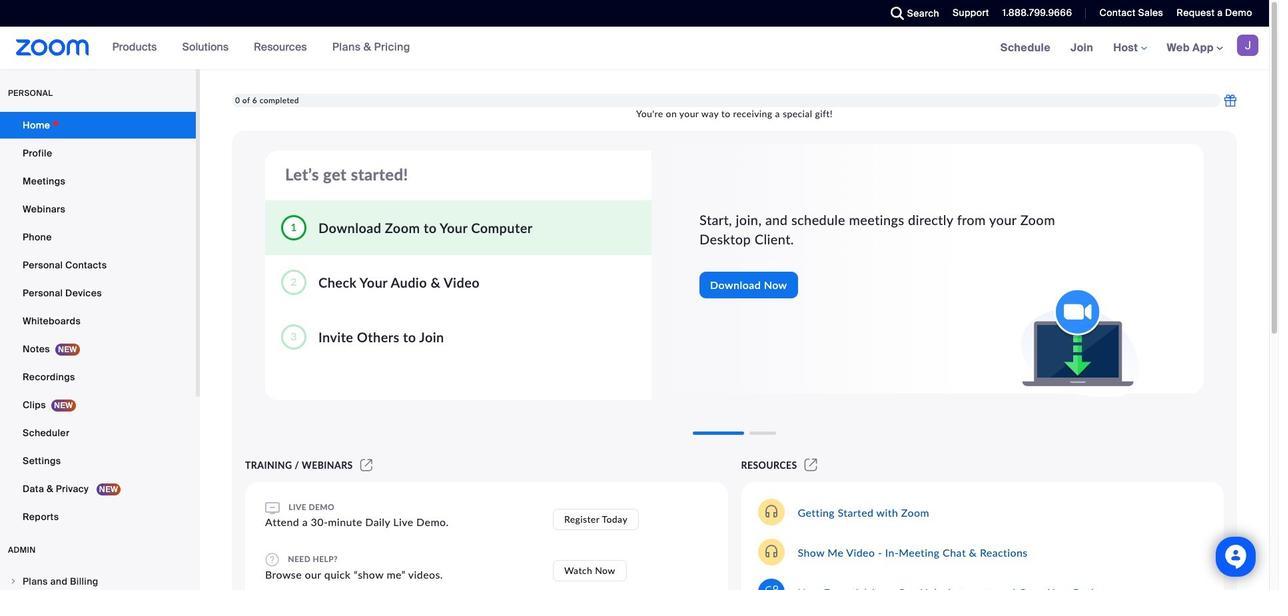 Task type: describe. For each thing, give the bounding box(es) containing it.
1 window new image from the left
[[358, 460, 375, 471]]



Task type: vqa. For each thing, say whether or not it's contained in the screenshot.
Zoom Logo
yes



Task type: locate. For each thing, give the bounding box(es) containing it.
product information navigation
[[102, 27, 420, 69]]

window new image
[[358, 460, 375, 471], [802, 460, 819, 471]]

banner
[[0, 27, 1269, 70]]

zoom logo image
[[16, 39, 89, 56]]

2 window new image from the left
[[802, 460, 819, 471]]

0 horizontal spatial window new image
[[358, 460, 375, 471]]

right image
[[9, 578, 17, 586]]

profile picture image
[[1237, 35, 1258, 56]]

menu item
[[0, 569, 196, 590]]

meetings navigation
[[990, 27, 1269, 70]]

1 horizontal spatial window new image
[[802, 460, 819, 471]]

personal menu menu
[[0, 112, 196, 532]]



